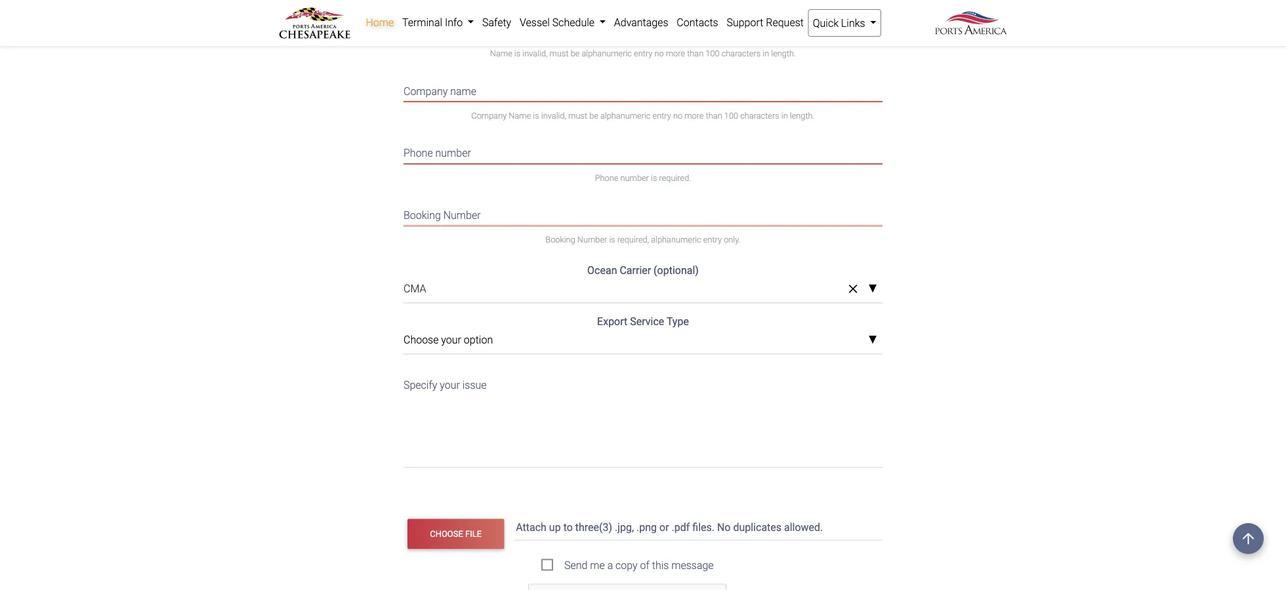 Task type: describe. For each thing, give the bounding box(es) containing it.
name is invalid, must be alphanumeric entry no more than 100 characters in length.
[[490, 49, 796, 58]]

vessel schedule link
[[515, 9, 610, 35]]

Full name text field
[[404, 14, 883, 40]]

contacts link
[[673, 9, 722, 35]]

0 vertical spatial invalid,
[[523, 49, 548, 58]]

number for phone number
[[435, 147, 471, 159]]

booking number
[[404, 209, 481, 222]]

2 vertical spatial alphanumeric
[[651, 235, 701, 245]]

vessel
[[520, 16, 550, 29]]

export
[[597, 316, 627, 328]]

length. inside company name company name is invalid, must be alphanumeric entry no more than 100 characters in length.
[[790, 111, 815, 121]]

must inside company name company name is invalid, must be alphanumeric entry no more than 100 characters in length.
[[568, 111, 587, 121]]

company name company name is invalid, must be alphanumeric entry no more than 100 characters in length.
[[404, 85, 815, 121]]

number for phone number is required.
[[620, 173, 649, 183]]

0 vertical spatial more
[[666, 49, 685, 58]]

choose your option
[[404, 334, 493, 346]]

carrier
[[620, 264, 651, 277]]

ocean carrier (optional)
[[587, 264, 699, 277]]

number for booking number
[[443, 209, 481, 222]]

advantages link
[[610, 9, 673, 35]]

contacts
[[677, 16, 718, 29]]

Company name text field
[[404, 76, 883, 102]]

0 vertical spatial must
[[550, 49, 569, 58]]

your for specify
[[440, 379, 460, 391]]

schedule
[[552, 16, 594, 29]]

choose for choose file
[[430, 529, 463, 539]]

2 ▼ from the top
[[868, 335, 877, 346]]

vessel schedule
[[520, 16, 597, 29]]

quick links link
[[808, 9, 881, 37]]

100 inside company name company name is invalid, must be alphanumeric entry no more than 100 characters in length.
[[724, 111, 738, 121]]

Attach up to three(3) .jpg, .png or .pdf files. No duplicates allowed. text field
[[515, 515, 885, 541]]

invalid, inside company name company name is invalid, must be alphanumeric entry no more than 100 characters in length.
[[541, 111, 566, 121]]

2 vertical spatial entry
[[703, 235, 722, 245]]

name inside company name company name is invalid, must be alphanumeric entry no more than 100 characters in length.
[[509, 111, 531, 121]]

cma
[[404, 283, 426, 295]]

support
[[727, 16, 763, 29]]

phone for phone number is required.
[[595, 173, 618, 183]]

support request link
[[722, 9, 808, 35]]

links
[[841, 17, 865, 29]]

phone number is required.
[[595, 173, 691, 183]]

quick
[[813, 17, 839, 29]]

type
[[667, 316, 689, 328]]

0 vertical spatial in
[[763, 49, 769, 58]]

choose for choose your option
[[404, 334, 439, 346]]

full
[[404, 23, 420, 35]]

0 horizontal spatial be
[[571, 49, 580, 58]]

0 vertical spatial length.
[[771, 49, 796, 58]]

0 horizontal spatial 100
[[706, 49, 720, 58]]

characters inside company name company name is invalid, must be alphanumeric entry no more than 100 characters in length.
[[740, 111, 779, 121]]

Specify your issue text field
[[404, 370, 883, 468]]

choose file
[[430, 529, 482, 539]]

service
[[630, 316, 664, 328]]

booking for booking number
[[404, 209, 441, 222]]

required.
[[659, 173, 691, 183]]

terminal info
[[402, 16, 465, 29]]

specify your issue
[[404, 379, 487, 391]]

safety
[[482, 16, 511, 29]]

your for choose
[[441, 334, 461, 346]]

file
[[465, 529, 482, 539]]

quick links
[[813, 17, 868, 29]]

0 vertical spatial name
[[490, 49, 512, 58]]

no inside company name company name is invalid, must be alphanumeric entry no more than 100 characters in length.
[[673, 111, 682, 121]]

home link
[[362, 9, 398, 35]]



Task type: locate. For each thing, give the bounding box(es) containing it.
0 vertical spatial booking
[[404, 209, 441, 222]]

go to top image
[[1233, 524, 1264, 554]]

more
[[666, 49, 685, 58], [685, 111, 704, 121]]

message
[[671, 559, 714, 572]]

phone
[[404, 147, 433, 159], [595, 173, 618, 183]]

is
[[514, 49, 520, 58], [533, 111, 539, 121], [651, 173, 657, 183], [609, 235, 615, 245]]

Booking Number text field
[[404, 201, 883, 226]]

no
[[654, 49, 664, 58], [673, 111, 682, 121]]

1 vertical spatial name
[[450, 85, 476, 97]]

▼
[[868, 284, 877, 295], [868, 335, 877, 346]]

0 vertical spatial be
[[571, 49, 580, 58]]

1 vertical spatial length.
[[790, 111, 815, 121]]

100
[[706, 49, 720, 58], [724, 111, 738, 121]]

copy
[[616, 559, 638, 572]]

entry left only.
[[703, 235, 722, 245]]

1 horizontal spatial number
[[620, 173, 649, 183]]

1 vertical spatial number
[[577, 235, 607, 245]]

alphanumeric
[[582, 49, 632, 58], [600, 111, 651, 121], [651, 235, 701, 245]]

issue
[[462, 379, 487, 391]]

1 vertical spatial than
[[706, 111, 722, 121]]

1 vertical spatial alphanumeric
[[600, 111, 651, 121]]

✕
[[848, 282, 857, 296]]

1 horizontal spatial name
[[450, 85, 476, 97]]

name for company
[[450, 85, 476, 97]]

more inside company name company name is invalid, must be alphanumeric entry no more than 100 characters in length.
[[685, 111, 704, 121]]

number
[[443, 209, 481, 222], [577, 235, 607, 245]]

1 horizontal spatial 100
[[724, 111, 738, 121]]

0 horizontal spatial number
[[435, 147, 471, 159]]

0 vertical spatial than
[[687, 49, 704, 58]]

company
[[404, 85, 448, 97], [471, 111, 507, 121]]

1 vertical spatial more
[[685, 111, 704, 121]]

of
[[640, 559, 649, 572]]

required,
[[617, 235, 649, 245]]

ocean
[[587, 264, 617, 277]]

be
[[571, 49, 580, 58], [589, 111, 598, 121]]

terminal
[[402, 16, 442, 29]]

0 horizontal spatial booking
[[404, 209, 441, 222]]

alphanumeric down full name text box on the top of the page
[[582, 49, 632, 58]]

more down contacts link
[[666, 49, 685, 58]]

safety link
[[478, 9, 515, 35]]

this
[[652, 559, 669, 572]]

name
[[490, 49, 512, 58], [509, 111, 531, 121]]

option
[[464, 334, 493, 346]]

length.
[[771, 49, 796, 58], [790, 111, 815, 121]]

entry inside company name company name is invalid, must be alphanumeric entry no more than 100 characters in length.
[[653, 111, 671, 121]]

request
[[766, 16, 804, 29]]

1 horizontal spatial be
[[589, 111, 598, 121]]

0 vertical spatial number
[[435, 147, 471, 159]]

only.
[[724, 235, 741, 245]]

a
[[607, 559, 613, 572]]

in
[[763, 49, 769, 58], [781, 111, 788, 121]]

booking for booking number is required, alphanumeric entry only.
[[545, 235, 575, 245]]

0 vertical spatial your
[[441, 334, 461, 346]]

phone for phone number
[[404, 147, 433, 159]]

1 vertical spatial no
[[673, 111, 682, 121]]

1 horizontal spatial company
[[471, 111, 507, 121]]

name inside company name company name is invalid, must be alphanumeric entry no more than 100 characters in length.
[[450, 85, 476, 97]]

booking number is required, alphanumeric entry only.
[[545, 235, 741, 245]]

your left the option at the left
[[441, 334, 461, 346]]

your
[[441, 334, 461, 346], [440, 379, 460, 391]]

0 vertical spatial no
[[654, 49, 664, 58]]

0 vertical spatial entry
[[634, 49, 652, 58]]

1 vertical spatial company
[[471, 111, 507, 121]]

name for full
[[422, 23, 448, 35]]

alphanumeric down company name text box
[[600, 111, 651, 121]]

1 horizontal spatial booking
[[545, 235, 575, 245]]

no down full name text box on the top of the page
[[654, 49, 664, 58]]

characters
[[722, 49, 761, 58], [740, 111, 779, 121]]

support request
[[727, 16, 804, 29]]

1 vertical spatial name
[[509, 111, 531, 121]]

entry down company name text box
[[653, 111, 671, 121]]

0 vertical spatial choose
[[404, 334, 439, 346]]

1 horizontal spatial in
[[781, 111, 788, 121]]

in inside company name company name is invalid, must be alphanumeric entry no more than 100 characters in length.
[[781, 111, 788, 121]]

0 horizontal spatial number
[[443, 209, 481, 222]]

0 vertical spatial company
[[404, 85, 448, 97]]

number down phone number "text field"
[[620, 173, 649, 183]]

booking
[[404, 209, 441, 222], [545, 235, 575, 245]]

me
[[590, 559, 605, 572]]

phone number
[[404, 147, 471, 159]]

1 vertical spatial ▼
[[868, 335, 877, 346]]

1 vertical spatial invalid,
[[541, 111, 566, 121]]

alphanumeric inside company name company name is invalid, must be alphanumeric entry no more than 100 characters in length.
[[600, 111, 651, 121]]

name
[[422, 23, 448, 35], [450, 85, 476, 97]]

0 vertical spatial characters
[[722, 49, 761, 58]]

1 horizontal spatial phone
[[595, 173, 618, 183]]

Phone number text field
[[404, 139, 883, 164]]

specify
[[404, 379, 437, 391]]

1 vertical spatial booking
[[545, 235, 575, 245]]

be inside company name company name is invalid, must be alphanumeric entry no more than 100 characters in length.
[[589, 111, 598, 121]]

1 ▼ from the top
[[868, 284, 877, 295]]

1 vertical spatial your
[[440, 379, 460, 391]]

0 horizontal spatial in
[[763, 49, 769, 58]]

(optional)
[[654, 264, 699, 277]]

1 vertical spatial number
[[620, 173, 649, 183]]

home
[[366, 16, 394, 29]]

0 horizontal spatial company
[[404, 85, 448, 97]]

1 horizontal spatial than
[[706, 111, 722, 121]]

1 vertical spatial entry
[[653, 111, 671, 121]]

1 horizontal spatial no
[[673, 111, 682, 121]]

0 vertical spatial name
[[422, 23, 448, 35]]

be down schedule
[[571, 49, 580, 58]]

send
[[564, 559, 588, 572]]

number
[[435, 147, 471, 159], [620, 173, 649, 183]]

choose up specify
[[404, 334, 439, 346]]

choose
[[404, 334, 439, 346], [430, 529, 463, 539]]

0 vertical spatial phone
[[404, 147, 433, 159]]

1 vertical spatial in
[[781, 111, 788, 121]]

your left issue
[[440, 379, 460, 391]]

0 vertical spatial 100
[[706, 49, 720, 58]]

0 vertical spatial number
[[443, 209, 481, 222]]

advantages
[[614, 16, 668, 29]]

1 vertical spatial 100
[[724, 111, 738, 121]]

alphanumeric up (optional)
[[651, 235, 701, 245]]

1 vertical spatial must
[[568, 111, 587, 121]]

terminal info link
[[398, 9, 478, 35]]

than
[[687, 49, 704, 58], [706, 111, 722, 121]]

number up booking number
[[435, 147, 471, 159]]

export service type
[[597, 316, 689, 328]]

send me a copy of this message
[[564, 559, 714, 572]]

entry down full name text box on the top of the page
[[634, 49, 652, 58]]

be down company name text box
[[589, 111, 598, 121]]

is inside company name company name is invalid, must be alphanumeric entry no more than 100 characters in length.
[[533, 111, 539, 121]]

no down company name text box
[[673, 111, 682, 121]]

full name
[[404, 23, 448, 35]]

1 vertical spatial characters
[[740, 111, 779, 121]]

invalid,
[[523, 49, 548, 58], [541, 111, 566, 121]]

0 vertical spatial alphanumeric
[[582, 49, 632, 58]]

than inside company name company name is invalid, must be alphanumeric entry no more than 100 characters in length.
[[706, 111, 722, 121]]

0 horizontal spatial no
[[654, 49, 664, 58]]

0 horizontal spatial than
[[687, 49, 704, 58]]

0 horizontal spatial name
[[422, 23, 448, 35]]

1 vertical spatial choose
[[430, 529, 463, 539]]

1 vertical spatial be
[[589, 111, 598, 121]]

more down company name text box
[[685, 111, 704, 121]]

info
[[445, 16, 463, 29]]

1 vertical spatial phone
[[595, 173, 618, 183]]

must
[[550, 49, 569, 58], [568, 111, 587, 121]]

number for booking number is required, alphanumeric entry only.
[[577, 235, 607, 245]]

choose left file
[[430, 529, 463, 539]]

entry
[[634, 49, 652, 58], [653, 111, 671, 121], [703, 235, 722, 245]]

1 horizontal spatial number
[[577, 235, 607, 245]]

0 vertical spatial ▼
[[868, 284, 877, 295]]

0 horizontal spatial phone
[[404, 147, 433, 159]]



Task type: vqa. For each thing, say whether or not it's contained in the screenshot.


